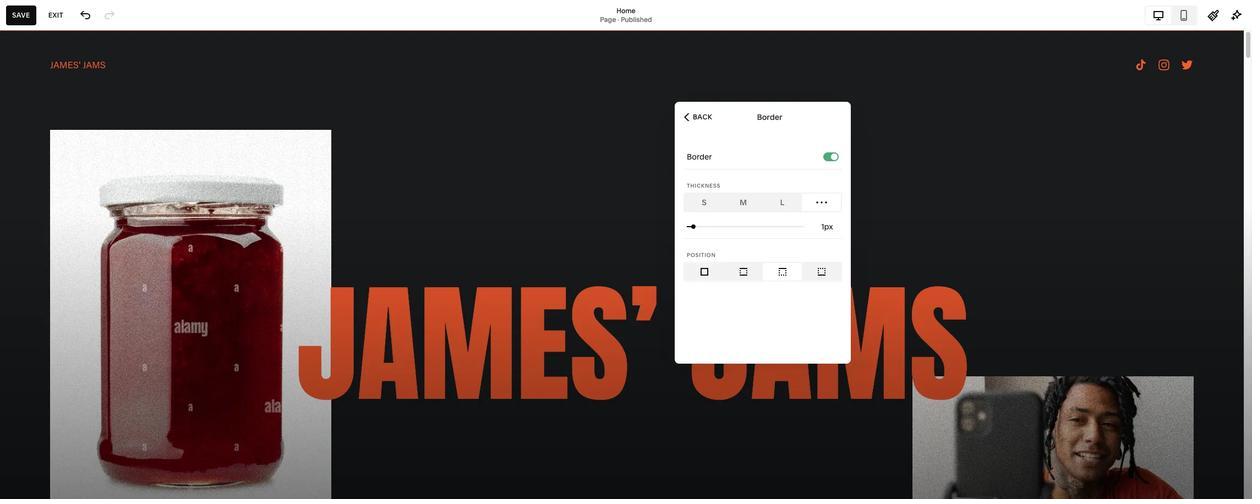 Task type: describe. For each thing, give the bounding box(es) containing it.
s
[[702, 198, 707, 208]]

scheduling link
[[18, 167, 122, 180]]

home
[[617, 6, 636, 15]]

back
[[693, 113, 713, 121]]

l
[[781, 198, 785, 208]]

1 icon image from the left
[[699, 266, 711, 278]]

page
[[600, 15, 616, 23]]

published
[[621, 15, 652, 23]]

contacts link
[[18, 127, 122, 140]]

exit
[[48, 11, 63, 19]]

1 vertical spatial border
[[687, 152, 712, 162]]

m button
[[724, 194, 763, 211]]

asset
[[18, 420, 42, 431]]

4 icon image from the left
[[816, 266, 828, 278]]

settings link
[[18, 439, 122, 452]]

asset library link
[[18, 419, 122, 433]]

exit button
[[42, 5, 69, 25]]



Task type: vqa. For each thing, say whether or not it's contained in the screenshot.
Back
yes



Task type: locate. For each thing, give the bounding box(es) containing it.
scheduling
[[18, 167, 66, 178]]

settings
[[18, 440, 53, 451]]

analytics
[[18, 148, 57, 159]]

save button
[[6, 5, 36, 25]]

save
[[12, 11, 30, 19]]

asset library
[[18, 420, 73, 431]]

l button
[[763, 194, 802, 211]]

0 vertical spatial border
[[758, 112, 783, 122]]

m
[[740, 198, 747, 208]]

website link
[[18, 68, 122, 81]]

3 icon image from the left
[[777, 266, 789, 278]]

None range field
[[687, 215, 804, 239]]

back button
[[681, 105, 716, 129]]

s button
[[685, 194, 724, 211]]

Border checkbox
[[832, 153, 838, 160]]

0 vertical spatial tab list
[[1147, 6, 1197, 24]]

·
[[618, 15, 620, 23]]

library
[[44, 420, 73, 431]]

0 horizontal spatial border
[[687, 152, 712, 162]]

2 vertical spatial tab list
[[685, 263, 842, 281]]

contacts
[[18, 128, 56, 139]]

website
[[18, 68, 53, 79]]

1 vertical spatial tab list
[[685, 194, 842, 211]]

border
[[758, 112, 783, 122], [687, 152, 712, 162]]

icon image
[[699, 266, 711, 278], [738, 266, 750, 278], [777, 266, 789, 278], [816, 266, 828, 278]]

2 icon image from the left
[[738, 266, 750, 278]]

1 horizontal spatial border
[[758, 112, 783, 122]]

None text field
[[822, 221, 836, 233]]

position
[[687, 252, 716, 258]]

tab list containing s
[[685, 194, 842, 211]]

tab list
[[1147, 6, 1197, 24], [685, 194, 842, 211], [685, 263, 842, 281]]

thickness
[[687, 183, 721, 189]]

home page · published
[[600, 6, 652, 23]]

analytics link
[[18, 147, 122, 160]]



